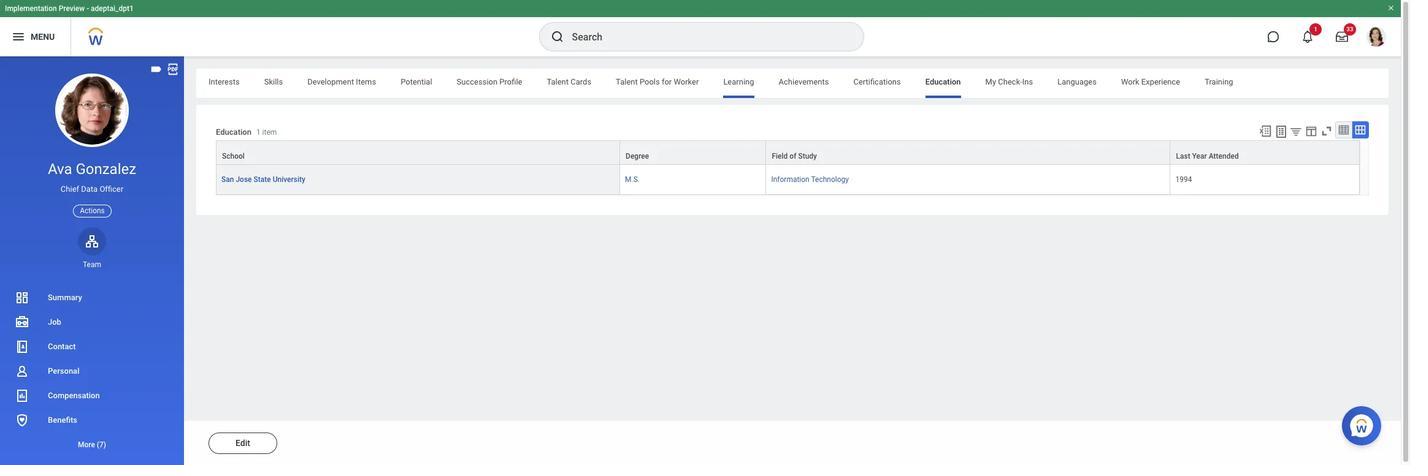 Task type: describe. For each thing, give the bounding box(es) containing it.
personal
[[48, 367, 79, 376]]

export to worksheets image
[[1274, 125, 1289, 139]]

work
[[1122, 77, 1140, 87]]

profile
[[500, 77, 522, 87]]

personal link
[[0, 360, 184, 384]]

benefits
[[48, 416, 77, 425]]

team link
[[78, 227, 106, 270]]

chief
[[61, 185, 79, 194]]

contact image
[[15, 340, 29, 355]]

education for education 1 item
[[216, 128, 252, 137]]

team
[[83, 261, 101, 269]]

succession profile
[[457, 77, 522, 87]]

contact link
[[0, 335, 184, 360]]

san jose state university link
[[222, 173, 305, 184]]

study
[[799, 152, 817, 161]]

ava gonzalez
[[48, 161, 136, 178]]

more (7) button
[[0, 438, 184, 453]]

school button
[[217, 141, 620, 164]]

state
[[254, 176, 271, 184]]

education for education
[[926, 77, 961, 87]]

compensation image
[[15, 389, 29, 404]]

row containing san jose state university
[[216, 165, 1360, 195]]

actions
[[80, 207, 105, 215]]

talent pools for worker
[[616, 77, 699, 87]]

development items
[[307, 77, 376, 87]]

learning
[[724, 77, 754, 87]]

inbox large image
[[1336, 31, 1349, 43]]

actions button
[[73, 205, 112, 218]]

implementation
[[5, 4, 57, 13]]

list containing summary
[[0, 286, 184, 458]]

chief data officer
[[61, 185, 123, 194]]

year
[[1193, 152, 1207, 161]]

summary image
[[15, 291, 29, 306]]

talent for talent pools for worker
[[616, 77, 638, 87]]

implementation preview -   adeptai_dpt1
[[5, 4, 134, 13]]

degree
[[626, 152, 649, 161]]

item
[[262, 128, 277, 137]]

ava
[[48, 161, 72, 178]]

development
[[307, 77, 354, 87]]

1 button
[[1295, 23, 1322, 50]]

navigation pane region
[[0, 56, 184, 466]]

benefits link
[[0, 409, 184, 433]]

summary link
[[0, 286, 184, 310]]

technology
[[811, 176, 849, 184]]

experience
[[1142, 77, 1181, 87]]

skills
[[264, 77, 283, 87]]

adeptai_dpt1
[[91, 4, 134, 13]]

export to excel image
[[1259, 125, 1273, 138]]

menu banner
[[0, 0, 1401, 56]]

close environment banner image
[[1388, 4, 1395, 12]]

work experience
[[1122, 77, 1181, 87]]

training
[[1205, 77, 1234, 87]]

1 inside button
[[1314, 26, 1318, 33]]

-
[[87, 4, 89, 13]]

menu button
[[0, 17, 71, 56]]

certifications
[[854, 77, 901, 87]]

m.s.
[[625, 176, 640, 184]]

attended
[[1209, 152, 1239, 161]]

cards
[[571, 77, 592, 87]]

Search Workday  search field
[[572, 23, 838, 50]]

click to view/edit grid preferences image
[[1305, 125, 1319, 138]]

1 inside education 1 item
[[256, 128, 261, 137]]

table image
[[1338, 124, 1351, 136]]

for
[[662, 77, 672, 87]]

last year attended
[[1177, 152, 1239, 161]]

more
[[78, 441, 95, 450]]

succession
[[457, 77, 498, 87]]



Task type: locate. For each thing, give the bounding box(es) containing it.
notifications large image
[[1302, 31, 1314, 43]]

view printable version (pdf) image
[[166, 63, 180, 76]]

1
[[1314, 26, 1318, 33], [256, 128, 261, 137]]

education 1 item
[[216, 128, 277, 137]]

my
[[986, 77, 997, 87]]

1 horizontal spatial talent
[[616, 77, 638, 87]]

worker
[[674, 77, 699, 87]]

university
[[273, 176, 305, 184]]

san jose state university
[[222, 176, 305, 184]]

job
[[48, 318, 61, 327]]

talent
[[547, 77, 569, 87], [616, 77, 638, 87]]

benefits image
[[15, 414, 29, 428]]

last year attended button
[[1171, 141, 1360, 164]]

preview
[[59, 4, 85, 13]]

1 horizontal spatial 1
[[1314, 26, 1318, 33]]

field of study button
[[767, 141, 1170, 164]]

0 horizontal spatial education
[[216, 128, 252, 137]]

jose
[[236, 176, 252, 184]]

row up information
[[216, 141, 1360, 165]]

education left my
[[926, 77, 961, 87]]

select to filter grid data image
[[1290, 125, 1303, 138]]

tag image
[[150, 63, 163, 76]]

1 talent from the left
[[547, 77, 569, 87]]

(7)
[[97, 441, 106, 450]]

row
[[216, 141, 1360, 165], [216, 165, 1360, 195]]

toolbar
[[1254, 121, 1370, 141]]

achievements
[[779, 77, 829, 87]]

items
[[356, 77, 376, 87]]

2 talent from the left
[[616, 77, 638, 87]]

0 vertical spatial 1
[[1314, 26, 1318, 33]]

1 row from the top
[[216, 141, 1360, 165]]

last
[[1177, 152, 1191, 161]]

talent for talent cards
[[547, 77, 569, 87]]

menu
[[31, 32, 55, 41]]

expand table image
[[1355, 124, 1367, 136]]

compensation link
[[0, 384, 184, 409]]

languages
[[1058, 77, 1097, 87]]

list
[[0, 286, 184, 458]]

information
[[772, 176, 810, 184]]

0 vertical spatial education
[[926, 77, 961, 87]]

degree button
[[620, 141, 766, 164]]

1 left item
[[256, 128, 261, 137]]

tab list
[[196, 69, 1389, 98]]

school
[[222, 152, 245, 161]]

check-
[[999, 77, 1023, 87]]

search image
[[550, 29, 565, 44]]

potential
[[401, 77, 432, 87]]

edit button
[[209, 433, 277, 455]]

33
[[1347, 26, 1354, 33]]

profile logan mcneil image
[[1367, 27, 1387, 49]]

m.s. link
[[625, 173, 640, 184]]

pools
[[640, 77, 660, 87]]

personal image
[[15, 364, 29, 379]]

row down of
[[216, 165, 1360, 195]]

gonzalez
[[76, 161, 136, 178]]

1 horizontal spatial education
[[926, 77, 961, 87]]

1994
[[1176, 176, 1192, 184]]

edit
[[236, 439, 250, 449]]

2 row from the top
[[216, 165, 1360, 195]]

information technology
[[772, 176, 849, 184]]

summary
[[48, 293, 82, 302]]

1 vertical spatial 1
[[256, 128, 261, 137]]

33 button
[[1329, 23, 1357, 50]]

1 vertical spatial education
[[216, 128, 252, 137]]

education up school in the left top of the page
[[216, 128, 252, 137]]

more (7)
[[78, 441, 106, 450]]

contact
[[48, 342, 76, 352]]

field
[[772, 152, 788, 161]]

interests
[[209, 77, 240, 87]]

job image
[[15, 315, 29, 330]]

1 right "notifications large" icon
[[1314, 26, 1318, 33]]

data
[[81, 185, 98, 194]]

0 horizontal spatial talent
[[547, 77, 569, 87]]

information technology link
[[772, 173, 849, 184]]

team ava gonzalez element
[[78, 260, 106, 270]]

ins
[[1023, 77, 1033, 87]]

0 horizontal spatial 1
[[256, 128, 261, 137]]

talent left cards on the top of page
[[547, 77, 569, 87]]

talent cards
[[547, 77, 592, 87]]

field of study
[[772, 152, 817, 161]]

talent left pools in the top of the page
[[616, 77, 638, 87]]

view team image
[[85, 234, 99, 249]]

justify image
[[11, 29, 26, 44]]

of
[[790, 152, 797, 161]]

my check-ins
[[986, 77, 1033, 87]]

job link
[[0, 310, 184, 335]]

compensation
[[48, 391, 100, 401]]

row containing school
[[216, 141, 1360, 165]]

education
[[926, 77, 961, 87], [216, 128, 252, 137]]

officer
[[100, 185, 123, 194]]

san
[[222, 176, 234, 184]]

more (7) button
[[0, 433, 184, 458]]

tab list containing interests
[[196, 69, 1389, 98]]

fullscreen image
[[1320, 125, 1334, 138]]



Task type: vqa. For each thing, say whether or not it's contained in the screenshot.
the school
yes



